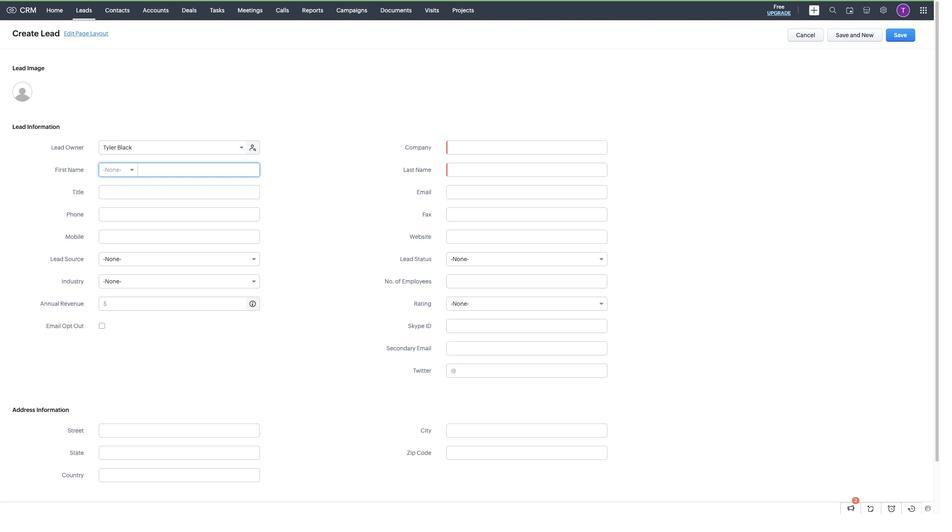 Task type: locate. For each thing, give the bounding box(es) containing it.
none- right source
[[105, 256, 121, 263]]

lead
[[41, 29, 60, 38], [12, 65, 26, 72], [12, 124, 26, 130], [51, 144, 64, 151], [50, 256, 64, 263], [400, 256, 414, 263]]

save and new button
[[828, 29, 883, 42]]

upgrade
[[768, 10, 792, 16]]

home link
[[40, 0, 70, 20]]

information for lead information
[[27, 124, 60, 130]]

-none- field for industry
[[99, 275, 260, 289]]

2 vertical spatial email
[[417, 345, 432, 352]]

1 vertical spatial email
[[46, 323, 61, 330]]

country
[[62, 472, 84, 479]]

lead left status
[[400, 256, 414, 263]]

website
[[410, 234, 432, 240]]

free
[[774, 4, 785, 10]]

information
[[27, 124, 60, 130], [36, 407, 69, 414]]

email
[[417, 189, 432, 196], [46, 323, 61, 330], [417, 345, 432, 352]]

none- right status
[[453, 256, 469, 263]]

none- down the tyler
[[105, 167, 121, 173]]

@
[[451, 368, 456, 374]]

-none- for lead status
[[451, 256, 469, 263]]

none- up $
[[105, 278, 121, 285]]

None text field
[[447, 163, 608, 177], [138, 163, 260, 177], [99, 185, 260, 199], [447, 208, 608, 222], [99, 230, 260, 244], [447, 342, 608, 356], [458, 364, 608, 378], [99, 424, 260, 438], [447, 446, 608, 460], [99, 469, 260, 482], [447, 163, 608, 177], [138, 163, 260, 177], [99, 185, 260, 199], [447, 208, 608, 222], [99, 230, 260, 244], [447, 342, 608, 356], [458, 364, 608, 378], [99, 424, 260, 438], [447, 446, 608, 460], [99, 469, 260, 482]]

campaigns link
[[330, 0, 374, 20]]

campaigns
[[337, 7, 368, 13]]

email up twitter
[[417, 345, 432, 352]]

0 vertical spatial email
[[417, 189, 432, 196]]

email left the opt
[[46, 323, 61, 330]]

lead information
[[12, 124, 60, 130]]

first name
[[55, 167, 84, 173]]

save
[[837, 32, 850, 38], [895, 32, 908, 38]]

lead status
[[400, 256, 432, 263]]

cancel
[[797, 32, 816, 38]]

-none- for industry
[[103, 278, 121, 285]]

none- for lead source
[[105, 256, 121, 263]]

-none- right status
[[451, 256, 469, 263]]

annual revenue
[[40, 301, 84, 307]]

lead left source
[[50, 256, 64, 263]]

accounts
[[143, 7, 169, 13]]

meetings
[[238, 7, 263, 13]]

visits
[[425, 7, 439, 13]]

none-
[[105, 167, 121, 173], [105, 256, 121, 263], [453, 256, 469, 263], [105, 278, 121, 285], [453, 301, 469, 307]]

lead owner
[[51, 144, 84, 151]]

employees
[[402, 278, 432, 285]]

image image
[[12, 82, 32, 102]]

calls link
[[270, 0, 296, 20]]

home
[[47, 7, 63, 13]]

fax
[[423, 211, 432, 218]]

0 horizontal spatial save
[[837, 32, 850, 38]]

lead down 'image'
[[12, 124, 26, 130]]

save down profile image
[[895, 32, 908, 38]]

-none- down the tyler
[[103, 167, 121, 173]]

none- for industry
[[105, 278, 121, 285]]

name right first
[[68, 167, 84, 173]]

name
[[68, 167, 84, 173], [416, 167, 432, 173]]

-none- for lead source
[[103, 256, 121, 263]]

- for lead source
[[103, 256, 105, 263]]

contacts
[[105, 7, 130, 13]]

save left and
[[837, 32, 850, 38]]

image
[[27, 65, 45, 72]]

lead left owner
[[51, 144, 64, 151]]

accounts link
[[136, 0, 175, 20]]

projects
[[453, 7, 474, 13]]

-none- right rating
[[451, 301, 469, 307]]

- for rating
[[451, 301, 453, 307]]

crm
[[20, 6, 37, 14]]

email up fax
[[417, 189, 432, 196]]

search image
[[830, 7, 837, 14]]

None field
[[447, 141, 608, 154], [99, 469, 260, 482], [447, 141, 608, 154], [99, 469, 260, 482]]

1 horizontal spatial save
[[895, 32, 908, 38]]

documents link
[[374, 0, 419, 20]]

free upgrade
[[768, 4, 792, 16]]

secondary
[[387, 345, 416, 352]]

id
[[426, 323, 432, 330]]

information right address
[[36, 407, 69, 414]]

-
[[103, 167, 105, 173], [103, 256, 105, 263], [451, 256, 453, 263], [103, 278, 105, 285], [451, 301, 453, 307]]

- right source
[[103, 256, 105, 263]]

projects link
[[446, 0, 481, 20]]

- for lead status
[[451, 256, 453, 263]]

-none- right source
[[103, 256, 121, 263]]

page
[[76, 30, 89, 37]]

black
[[117, 144, 132, 151]]

1 horizontal spatial name
[[416, 167, 432, 173]]

1 name from the left
[[68, 167, 84, 173]]

create
[[12, 29, 39, 38]]

none- right rating
[[453, 301, 469, 307]]

tasks link
[[203, 0, 231, 20]]

state
[[70, 450, 84, 457]]

crm link
[[7, 6, 37, 14]]

twitter
[[413, 368, 432, 374]]

lead source
[[50, 256, 84, 263]]

2 save from the left
[[895, 32, 908, 38]]

edit
[[64, 30, 74, 37]]

- up $
[[103, 278, 105, 285]]

mobile
[[65, 234, 84, 240]]

-none- field for lead status
[[447, 252, 608, 266]]

name right last
[[416, 167, 432, 173]]

Tyler Black field
[[99, 141, 247, 154]]

no. of employees
[[385, 278, 432, 285]]

leads
[[76, 7, 92, 13]]

-none-
[[103, 167, 121, 173], [103, 256, 121, 263], [451, 256, 469, 263], [103, 278, 121, 285], [451, 301, 469, 307]]

no.
[[385, 278, 394, 285]]

1 vertical spatial information
[[36, 407, 69, 414]]

first
[[55, 167, 67, 173]]

1 save from the left
[[837, 32, 850, 38]]

0 vertical spatial information
[[27, 124, 60, 130]]

lead left image
[[12, 65, 26, 72]]

cancel button
[[788, 29, 825, 42]]

- for industry
[[103, 278, 105, 285]]

- right status
[[451, 256, 453, 263]]

street
[[68, 428, 84, 434]]

information up lead owner
[[27, 124, 60, 130]]

email for email
[[417, 189, 432, 196]]

-none- up $
[[103, 278, 121, 285]]

- right rating
[[451, 301, 453, 307]]

-None- field
[[99, 163, 138, 177], [99, 252, 260, 266], [447, 252, 608, 266], [99, 275, 260, 289], [447, 297, 608, 311]]

profile element
[[892, 0, 916, 20]]

2 name from the left
[[416, 167, 432, 173]]

0 horizontal spatial name
[[68, 167, 84, 173]]

skype id
[[408, 323, 432, 330]]

None text field
[[447, 141, 608, 154], [447, 185, 608, 199], [99, 208, 260, 222], [447, 230, 608, 244], [447, 275, 608, 289], [108, 297, 260, 311], [447, 319, 608, 333], [447, 424, 608, 438], [99, 446, 260, 460], [447, 141, 608, 154], [447, 185, 608, 199], [99, 208, 260, 222], [447, 230, 608, 244], [447, 275, 608, 289], [108, 297, 260, 311], [447, 319, 608, 333], [447, 424, 608, 438], [99, 446, 260, 460]]



Task type: describe. For each thing, give the bounding box(es) containing it.
code
[[417, 450, 432, 457]]

deals
[[182, 7, 197, 13]]

tyler black
[[103, 144, 132, 151]]

edit page layout link
[[64, 30, 108, 37]]

none- for lead status
[[453, 256, 469, 263]]

leads link
[[70, 0, 99, 20]]

skype
[[408, 323, 425, 330]]

tasks
[[210, 7, 225, 13]]

out
[[74, 323, 84, 330]]

2
[[855, 498, 858, 503]]

information for address information
[[36, 407, 69, 414]]

create menu image
[[810, 5, 820, 15]]

zip code
[[407, 450, 432, 457]]

and
[[851, 32, 861, 38]]

last
[[404, 167, 415, 173]]

city
[[421, 428, 432, 434]]

search element
[[825, 0, 842, 20]]

calls
[[276, 7, 289, 13]]

lead for lead information
[[12, 124, 26, 130]]

title
[[72, 189, 84, 196]]

lead for lead source
[[50, 256, 64, 263]]

company
[[405, 144, 432, 151]]

revenue
[[60, 301, 84, 307]]

zip
[[407, 450, 416, 457]]

lead image
[[12, 65, 45, 72]]

secondary email
[[387, 345, 432, 352]]

none- for rating
[[453, 301, 469, 307]]

rating
[[414, 301, 432, 307]]

reports link
[[296, 0, 330, 20]]

visits link
[[419, 0, 446, 20]]

annual
[[40, 301, 59, 307]]

of
[[396, 278, 401, 285]]

calendar image
[[847, 7, 854, 13]]

phone
[[67, 211, 84, 218]]

create menu element
[[805, 0, 825, 20]]

email for email opt out
[[46, 323, 61, 330]]

-none- for rating
[[451, 301, 469, 307]]

$
[[103, 301, 107, 307]]

save and new
[[837, 32, 874, 38]]

owner
[[66, 144, 84, 151]]

-none- field for rating
[[447, 297, 608, 311]]

new
[[862, 32, 874, 38]]

email opt out
[[46, 323, 84, 330]]

address
[[12, 407, 35, 414]]

status
[[415, 256, 432, 263]]

industry
[[62, 278, 84, 285]]

contacts link
[[99, 0, 136, 20]]

opt
[[62, 323, 72, 330]]

reports
[[302, 7, 324, 13]]

save for save
[[895, 32, 908, 38]]

name for last name
[[416, 167, 432, 173]]

address information
[[12, 407, 69, 414]]

meetings link
[[231, 0, 270, 20]]

documents
[[381, 7, 412, 13]]

layout
[[90, 30, 108, 37]]

profile image
[[897, 4, 911, 17]]

deals link
[[175, 0, 203, 20]]

lead left edit at the left
[[41, 29, 60, 38]]

- down the tyler
[[103, 167, 105, 173]]

tyler
[[103, 144, 116, 151]]

save for save and new
[[837, 32, 850, 38]]

source
[[65, 256, 84, 263]]

create lead edit page layout
[[12, 29, 108, 38]]

last name
[[404, 167, 432, 173]]

save button
[[886, 29, 916, 42]]

name for first name
[[68, 167, 84, 173]]

-none- field for lead source
[[99, 252, 260, 266]]

lead for lead owner
[[51, 144, 64, 151]]

lead for lead image
[[12, 65, 26, 72]]

lead for lead status
[[400, 256, 414, 263]]



Task type: vqa. For each thing, say whether or not it's contained in the screenshot.
the top 5555
no



